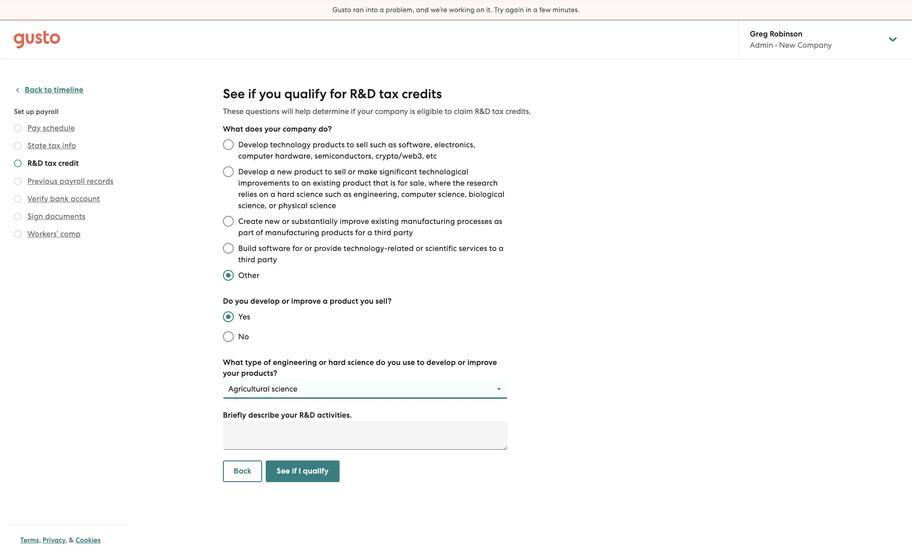 Task type: vqa. For each thing, say whether or not it's contained in the screenshot.
the right company
yes



Task type: describe. For each thing, give the bounding box(es) containing it.
previous
[[28, 177, 58, 186]]

greg
[[751, 29, 769, 39]]

other
[[239, 271, 260, 280]]

develop a new product to sell or make significant technological improvements to an existing product that is for sale, where the research relies on a hard science such as engineering, computer science, biological science, or physical science
[[239, 167, 505, 210]]

r&d up these questions will help determine if your company is eligible to claim r&d tax credits.
[[350, 86, 376, 102]]

tax left credit
[[45, 159, 57, 168]]

develop for develop technology products to sell such as software, electronics, computer hardware, semiconductors, crypto/web3, etc
[[239, 140, 268, 149]]

2 , from the left
[[65, 537, 67, 545]]

sell inside develop a new product to sell or make significant technological improvements to an existing product that is for sale, where the research relies on a hard science such as engineering, computer science, biological science, or physical science
[[335, 167, 346, 176]]

hard inside what type of engineering or hard science do you use to develop or improve your products?
[[329, 358, 346, 367]]

semiconductors,
[[315, 151, 374, 161]]

your right determine
[[358, 107, 373, 116]]

sign documents button
[[28, 211, 85, 222]]

No radio
[[219, 327, 239, 347]]

terms
[[20, 537, 39, 545]]

account
[[71, 194, 100, 203]]

for inside develop a new product to sell or make significant technological improvements to an existing product that is for sale, where the research relies on a hard science such as engineering, computer science, biological science, or physical science
[[398, 179, 408, 188]]

ran
[[353, 6, 364, 14]]

1 vertical spatial if
[[351, 107, 356, 116]]

company
[[798, 41, 833, 50]]

will
[[282, 107, 293, 116]]

documents
[[45, 212, 85, 221]]

determine
[[313, 107, 349, 116]]

up
[[26, 108, 34, 116]]

computer inside develop a new product to sell or make significant technological improvements to an existing product that is for sale, where the research relies on a hard science such as engineering, computer science, biological science, or physical science
[[402, 190, 437, 199]]

Build software for or provide technology-related or scientific services to a third party radio
[[219, 239, 239, 258]]

check image for previous
[[14, 178, 22, 185]]

pay schedule
[[28, 124, 75, 133]]

check image for verify
[[14, 195, 22, 203]]

verify bank account button
[[28, 193, 100, 204]]

1 vertical spatial company
[[283, 124, 317, 134]]

1 vertical spatial science
[[310, 201, 337, 210]]

verify
[[28, 194, 48, 203]]

yes
[[239, 312, 251, 321]]

privacy
[[43, 537, 65, 545]]

credits
[[402, 86, 442, 102]]

hardware,
[[275, 151, 313, 161]]

1 horizontal spatial company
[[375, 107, 409, 116]]

make
[[358, 167, 378, 176]]

claim
[[454, 107, 473, 116]]

such inside develop a new product to sell or make significant technological improvements to an existing product that is for sale, where the research relies on a hard science such as engineering, computer science, biological science, or physical science
[[325, 190, 342, 199]]

r&d right claim
[[475, 107, 491, 116]]

you up the questions at left
[[259, 86, 282, 102]]

your right does
[[265, 124, 281, 134]]

improvements
[[239, 179, 290, 188]]

again
[[506, 6, 525, 14]]

of inside what type of engineering or hard science do you use to develop or improve your products?
[[264, 358, 271, 367]]

as inside develop a new product to sell or make significant technological improvements to an existing product that is for sale, where the research relies on a hard science such as engineering, computer science, biological science, or physical science
[[344, 190, 352, 199]]

such inside develop technology products to sell such as software, electronics, computer hardware, semiconductors, crypto/web3, etc
[[370, 140, 387, 149]]

in
[[526, 6, 532, 14]]

your inside what type of engineering or hard science do you use to develop or improve your products?
[[223, 369, 240, 378]]

working
[[449, 6, 475, 14]]

&
[[69, 537, 74, 545]]

if for see if you qualify for r&d tax credits
[[248, 86, 256, 102]]

back button
[[223, 461, 263, 482]]

an
[[302, 179, 311, 188]]

records
[[87, 177, 114, 186]]

cookies button
[[76, 535, 101, 546]]

see if i qualify button
[[266, 461, 340, 482]]

cookies
[[76, 537, 101, 545]]

1 vertical spatial science,
[[239, 201, 267, 210]]

to inside 'build software for or provide technology-related or scientific services to a third party'
[[490, 244, 497, 253]]

do you develop or improve a product you sell?
[[223, 297, 392, 306]]

new inside develop a new product to sell or make significant technological improvements to an existing product that is for sale, where the research relies on a hard science such as engineering, computer science, biological science, or physical science
[[277, 167, 293, 176]]

sign
[[28, 212, 43, 221]]

•
[[776, 41, 778, 50]]

to inside what type of engineering or hard science do you use to develop or improve your products?
[[417, 358, 425, 367]]

you right "do" in the left of the page
[[235, 297, 249, 306]]

these questions will help determine if your company is eligible to claim r&d tax credits.
[[223, 107, 532, 116]]

you inside what type of engineering or hard science do you use to develop or improve your products?
[[388, 358, 401, 367]]

credit
[[58, 159, 79, 168]]

schedule
[[43, 124, 75, 133]]

technology-
[[344, 244, 388, 253]]

briefly
[[223, 411, 247, 420]]

build
[[239, 244, 257, 253]]

0 vertical spatial manufacturing
[[401, 217, 456, 226]]

do
[[223, 297, 233, 306]]

does
[[245, 124, 263, 134]]

for inside 'build software for or provide technology-related or scientific services to a third party'
[[293, 244, 303, 253]]

workers' comp button
[[28, 229, 81, 239]]

improve for substantially
[[340, 217, 370, 226]]

0 vertical spatial on
[[477, 6, 485, 14]]

sale,
[[410, 179, 427, 188]]

r&d left 'activities.'
[[300, 411, 315, 420]]

biological
[[469, 190, 505, 199]]

engineering,
[[354, 190, 400, 199]]

Develop a new product to sell or make significant technological improvements to an existing product that is for sale, where the research relies on a hard science such as engineering, computer science, biological science, or physical science radio
[[219, 162, 239, 182]]

0 vertical spatial develop
[[251, 297, 280, 306]]

verify bank account
[[28, 194, 100, 203]]

is inside develop a new product to sell or make significant technological improvements to an existing product that is for sale, where the research relies on a hard science such as engineering, computer science, biological science, or physical science
[[391, 179, 396, 188]]

gusto
[[333, 6, 352, 14]]

create
[[239, 217, 263, 226]]

briefly describe your r&d activities.
[[223, 411, 352, 420]]

do?
[[319, 124, 332, 134]]

1 horizontal spatial science,
[[439, 190, 467, 199]]

on inside develop a new product to sell or make significant technological improvements to an existing product that is for sale, where the research relies on a hard science such as engineering, computer science, biological science, or physical science
[[259, 190, 269, 199]]

see for see if i qualify
[[277, 467, 290, 476]]

activities.
[[317, 411, 352, 420]]

comp
[[60, 229, 81, 239]]

products?
[[241, 369, 278, 378]]

we're
[[431, 6, 448, 14]]

what does your company do?
[[223, 124, 332, 134]]

1 check image from the top
[[14, 124, 22, 132]]

home image
[[14, 30, 60, 48]]

previous payroll records button
[[28, 176, 114, 187]]

back for back to timeline
[[25, 85, 43, 95]]

software
[[259, 244, 291, 253]]

build software for or provide technology-related or scientific services to a third party
[[239, 244, 504, 264]]

crypto/web3,
[[376, 151, 424, 161]]

or inside create new or substantially improve existing manufacturing processes as part of manufacturing products for a third party
[[282, 217, 290, 226]]

Yes radio
[[219, 307, 239, 327]]

eligible
[[417, 107, 443, 116]]

it.
[[487, 6, 493, 14]]

privacy link
[[43, 537, 65, 545]]

technological
[[420, 167, 469, 176]]

etc
[[426, 151, 437, 161]]

back to timeline
[[25, 85, 83, 95]]

see for see if you qualify for r&d tax credits
[[223, 86, 245, 102]]

few
[[540, 6, 551, 14]]

hard inside develop a new product to sell or make significant technological improvements to an existing product that is for sale, where the research relies on a hard science such as engineering, computer science, biological science, or physical science
[[278, 190, 295, 199]]

check image for state
[[14, 142, 22, 150]]

third inside create new or substantially improve existing manufacturing processes as part of manufacturing products for a third party
[[375, 228, 392, 237]]

help
[[295, 107, 311, 116]]

sell?
[[376, 297, 392, 306]]

greg robinson admin • new company
[[751, 29, 833, 50]]

computer inside develop technology products to sell such as software, electronics, computer hardware, semiconductors, crypto/web3, etc
[[239, 151, 274, 161]]

where
[[429, 179, 451, 188]]

Other radio
[[219, 266, 239, 285]]



Task type: locate. For each thing, give the bounding box(es) containing it.
products inside create new or substantially improve existing manufacturing processes as part of manufacturing products for a third party
[[322, 228, 354, 237]]

no
[[239, 332, 249, 341]]

1 horizontal spatial sell
[[357, 140, 368, 149]]

products down do?
[[313, 140, 345, 149]]

of inside create new or substantially improve existing manufacturing processes as part of manufacturing products for a third party
[[256, 228, 263, 237]]

0 vertical spatial products
[[313, 140, 345, 149]]

info
[[62, 141, 76, 150]]

sell inside develop technology products to sell such as software, electronics, computer hardware, semiconductors, crypto/web3, etc
[[357, 140, 368, 149]]

r&d tax credit list
[[14, 123, 125, 241]]

products up provide
[[322, 228, 354, 237]]

develop right use
[[427, 358, 456, 367]]

or
[[348, 167, 356, 176], [269, 201, 277, 210], [282, 217, 290, 226], [305, 244, 312, 253], [416, 244, 424, 253], [282, 297, 290, 306], [319, 358, 327, 367], [458, 358, 466, 367]]

what up develop technology products to sell such as software, electronics, computer hardware, semiconductors, crypto/web3, etc option
[[223, 124, 243, 134]]

a
[[380, 6, 384, 14], [534, 6, 538, 14], [270, 167, 275, 176], [271, 190, 276, 199], [368, 228, 373, 237], [499, 244, 504, 253], [323, 297, 328, 306]]

see inside button
[[277, 467, 290, 476]]

0 horizontal spatial ,
[[39, 537, 41, 545]]

company up technology
[[283, 124, 317, 134]]

substantially
[[292, 217, 338, 226]]

1 vertical spatial qualify
[[303, 467, 329, 476]]

products inside develop technology products to sell such as software, electronics, computer hardware, semiconductors, crypto/web3, etc
[[313, 140, 345, 149]]

as
[[389, 140, 397, 149], [344, 190, 352, 199], [495, 217, 503, 226]]

0 vertical spatial hard
[[278, 190, 295, 199]]

1 horizontal spatial develop
[[427, 358, 456, 367]]

to down semiconductors,
[[325, 167, 333, 176]]

try
[[495, 6, 504, 14]]

of right part
[[256, 228, 263, 237]]

0 horizontal spatial see
[[223, 86, 245, 102]]

check image left sign
[[14, 213, 22, 220]]

1 horizontal spatial improve
[[340, 217, 370, 226]]

science
[[297, 190, 323, 199], [310, 201, 337, 210], [348, 358, 374, 367]]

your
[[358, 107, 373, 116], [265, 124, 281, 134], [223, 369, 240, 378], [281, 411, 298, 420]]

what type of engineering or hard science do you use to develop or improve your products?
[[223, 358, 498, 378]]

on
[[477, 6, 485, 14], [259, 190, 269, 199]]

relies
[[239, 190, 257, 199]]

1 what from the top
[[223, 124, 243, 134]]

0 vertical spatial new
[[277, 167, 293, 176]]

0 vertical spatial product
[[295, 167, 323, 176]]

minutes.
[[553, 6, 580, 14]]

0 horizontal spatial is
[[391, 179, 396, 188]]

tax left credits.
[[493, 107, 504, 116]]

as right processes at the top right of the page
[[495, 217, 503, 226]]

terms link
[[20, 537, 39, 545]]

gusto ran into a problem, and we're working on it. try again in a few minutes.
[[333, 6, 580, 14]]

computer down sale,
[[402, 190, 437, 199]]

1 horizontal spatial on
[[477, 6, 485, 14]]

1 vertical spatial such
[[325, 190, 342, 199]]

qualify right the i at the left
[[303, 467, 329, 476]]

to inside back to timeline button
[[44, 85, 52, 95]]

0 vertical spatial back
[[25, 85, 43, 95]]

to left claim
[[445, 107, 452, 116]]

check image left state
[[14, 142, 22, 150]]

electronics,
[[435, 140, 476, 149]]

for up determine
[[330, 86, 347, 102]]

such up crypto/web3,
[[370, 140, 387, 149]]

use
[[403, 358, 416, 367]]

on left the it.
[[477, 6, 485, 14]]

hard
[[278, 190, 295, 199], [329, 358, 346, 367]]

qualify up help
[[285, 86, 327, 102]]

existing down the engineering,
[[371, 217, 399, 226]]

0 horizontal spatial manufacturing
[[265, 228, 320, 237]]

product left sell?
[[330, 297, 359, 306]]

set up payroll
[[14, 108, 59, 116]]

1 horizontal spatial see
[[277, 467, 290, 476]]

0 vertical spatial as
[[389, 140, 397, 149]]

third up technology-
[[375, 228, 392, 237]]

that
[[374, 179, 389, 188]]

payroll
[[36, 108, 59, 116], [60, 177, 85, 186]]

is right that
[[391, 179, 396, 188]]

0 horizontal spatial on
[[259, 190, 269, 199]]

1 vertical spatial hard
[[329, 358, 346, 367]]

into
[[366, 6, 378, 14]]

as up crypto/web3,
[[389, 140, 397, 149]]

0 vertical spatial check image
[[14, 124, 22, 132]]

science down 'an'
[[297, 190, 323, 199]]

sign documents
[[28, 212, 85, 221]]

such up substantially
[[325, 190, 342, 199]]

1 vertical spatial existing
[[371, 217, 399, 226]]

0 horizontal spatial existing
[[313, 179, 341, 188]]

the
[[453, 179, 465, 188]]

as left the engineering,
[[344, 190, 352, 199]]

if
[[248, 86, 256, 102], [351, 107, 356, 116], [292, 467, 297, 476]]

payroll up pay schedule button
[[36, 108, 59, 116]]

0 vertical spatial science,
[[439, 190, 467, 199]]

0 vertical spatial party
[[394, 228, 413, 237]]

for inside create new or substantially improve existing manufacturing processes as part of manufacturing products for a third party
[[356, 228, 366, 237]]

check image left pay
[[14, 124, 22, 132]]

provide
[[314, 244, 342, 253]]

check image
[[14, 124, 22, 132], [14, 160, 22, 167]]

1 vertical spatial what
[[223, 358, 243, 367]]

to left timeline
[[44, 85, 52, 95]]

product down make
[[343, 179, 372, 188]]

0 horizontal spatial hard
[[278, 190, 295, 199]]

new inside create new or substantially improve existing manufacturing processes as part of manufacturing products for a third party
[[265, 217, 280, 226]]

2 develop from the top
[[239, 167, 268, 176]]

set
[[14, 108, 24, 116]]

Create new or substantially improve existing manufacturing processes as part of manufacturing products for a third party radio
[[219, 211, 239, 231]]

1 horizontal spatial hard
[[329, 358, 346, 367]]

1 develop from the top
[[239, 140, 268, 149]]

improve inside what type of engineering or hard science do you use to develop or improve your products?
[[468, 358, 498, 367]]

improve inside create new or substantially improve existing manufacturing processes as part of manufacturing products for a third party
[[340, 217, 370, 226]]

party inside 'build software for or provide technology-related or scientific services to a third party'
[[258, 255, 277, 264]]

you
[[259, 86, 282, 102], [235, 297, 249, 306], [361, 297, 374, 306], [388, 358, 401, 367]]

bank
[[50, 194, 69, 203]]

1 vertical spatial third
[[239, 255, 256, 264]]

a inside 'build software for or provide technology-related or scientific services to a third party'
[[499, 244, 504, 253]]

a inside create new or substantially improve existing manufacturing processes as part of manufacturing products for a third party
[[368, 228, 373, 237]]

2 horizontal spatial improve
[[468, 358, 498, 367]]

0 vertical spatial if
[[248, 86, 256, 102]]

do
[[376, 358, 386, 367]]

1 horizontal spatial as
[[389, 140, 397, 149]]

check image left verify
[[14, 195, 22, 203]]

1 horizontal spatial of
[[264, 358, 271, 367]]

hard up physical
[[278, 190, 295, 199]]

party down software
[[258, 255, 277, 264]]

for right software
[[293, 244, 303, 253]]

0 vertical spatial develop
[[239, 140, 268, 149]]

0 horizontal spatial as
[[344, 190, 352, 199]]

part
[[239, 228, 254, 237]]

2 what from the top
[[223, 358, 243, 367]]

1 vertical spatial check image
[[14, 160, 22, 167]]

1 vertical spatial manufacturing
[[265, 228, 320, 237]]

sell up semiconductors,
[[357, 140, 368, 149]]

science,
[[439, 190, 467, 199], [239, 201, 267, 210]]

science left do
[[348, 358, 374, 367]]

2 check image from the top
[[14, 160, 22, 167]]

on down improvements at the left of page
[[259, 190, 269, 199]]

0 horizontal spatial of
[[256, 228, 263, 237]]

1 vertical spatial see
[[277, 467, 290, 476]]

state tax info button
[[28, 140, 76, 151]]

see
[[223, 86, 245, 102], [277, 467, 290, 476]]

you right do
[[388, 358, 401, 367]]

develop inside develop technology products to sell such as software, electronics, computer hardware, semiconductors, crypto/web3, etc
[[239, 140, 268, 149]]

0 vertical spatial company
[[375, 107, 409, 116]]

develop inside develop a new product to sell or make significant technological improvements to an existing product that is for sale, where the research relies on a hard science such as engineering, computer science, biological science, or physical science
[[239, 167, 268, 176]]

r&d down state
[[28, 159, 43, 168]]

is left eligible
[[410, 107, 416, 116]]

payroll down credit
[[60, 177, 85, 186]]

qualify for you
[[285, 86, 327, 102]]

third inside 'build software for or provide technology-related or scientific services to a third party'
[[239, 255, 256, 264]]

0 vertical spatial science
[[297, 190, 323, 199]]

workers' comp
[[28, 229, 81, 239]]

1 horizontal spatial third
[[375, 228, 392, 237]]

5 check image from the top
[[14, 230, 22, 238]]

and
[[417, 6, 429, 14]]

develop inside what type of engineering or hard science do you use to develop or improve your products?
[[427, 358, 456, 367]]

new
[[277, 167, 293, 176], [265, 217, 280, 226]]

0 vertical spatial existing
[[313, 179, 341, 188]]

to
[[44, 85, 52, 95], [445, 107, 452, 116], [347, 140, 355, 149], [325, 167, 333, 176], [292, 179, 300, 188], [490, 244, 497, 253], [417, 358, 425, 367]]

1 check image from the top
[[14, 142, 22, 150]]

previous payroll records
[[28, 177, 114, 186]]

to up semiconductors,
[[347, 140, 355, 149]]

1 horizontal spatial existing
[[371, 217, 399, 226]]

admin
[[751, 41, 774, 50]]

terms , privacy , & cookies
[[20, 537, 101, 545]]

0 horizontal spatial sell
[[335, 167, 346, 176]]

2 vertical spatial improve
[[468, 358, 498, 367]]

0 horizontal spatial such
[[325, 190, 342, 199]]

2 horizontal spatial if
[[351, 107, 356, 116]]

1 vertical spatial develop
[[427, 358, 456, 367]]

2 vertical spatial product
[[330, 297, 359, 306]]

to left 'an'
[[292, 179, 300, 188]]

2 horizontal spatial as
[[495, 217, 503, 226]]

qualify inside button
[[303, 467, 329, 476]]

hard right engineering
[[329, 358, 346, 367]]

back for back
[[234, 467, 252, 476]]

type
[[245, 358, 262, 367]]

manufacturing up software
[[265, 228, 320, 237]]

1 vertical spatial back
[[234, 467, 252, 476]]

develop up improvements at the left of page
[[239, 167, 268, 176]]

workers'
[[28, 229, 58, 239]]

state
[[28, 141, 47, 150]]

0 vertical spatial third
[[375, 228, 392, 237]]

see left the i at the left
[[277, 467, 290, 476]]

research
[[467, 179, 498, 188]]

what left the 'type' on the left bottom
[[223, 358, 243, 367]]

third down build
[[239, 255, 256, 264]]

pay schedule button
[[28, 123, 75, 133]]

existing inside develop a new product to sell or make significant technological improvements to an existing product that is for sale, where the research relies on a hard science such as engineering, computer science, biological science, or physical science
[[313, 179, 341, 188]]

see if you qualify for r&d tax credits
[[223, 86, 442, 102]]

science, down relies
[[239, 201, 267, 210]]

see up these
[[223, 86, 245, 102]]

your left "products?"
[[223, 369, 240, 378]]

existing right 'an'
[[313, 179, 341, 188]]

1 horizontal spatial manufacturing
[[401, 217, 456, 226]]

science inside what type of engineering or hard science do you use to develop or improve your products?
[[348, 358, 374, 367]]

1 horizontal spatial back
[[234, 467, 252, 476]]

existing inside create new or substantially improve existing manufacturing processes as part of manufacturing products for a third party
[[371, 217, 399, 226]]

develop
[[251, 297, 280, 306], [427, 358, 456, 367]]

of
[[256, 228, 263, 237], [264, 358, 271, 367]]

1 vertical spatial computer
[[402, 190, 437, 199]]

0 horizontal spatial party
[[258, 255, 277, 264]]

1 vertical spatial product
[[343, 179, 372, 188]]

tax left info
[[49, 141, 60, 150]]

you left sell?
[[361, 297, 374, 306]]

for up technology-
[[356, 228, 366, 237]]

improve for or
[[292, 297, 321, 306]]

2 check image from the top
[[14, 178, 22, 185]]

, left privacy link
[[39, 537, 41, 545]]

0 vertical spatial sell
[[357, 140, 368, 149]]

of up "products?"
[[264, 358, 271, 367]]

if inside see if i qualify button
[[292, 467, 297, 476]]

0 horizontal spatial third
[[239, 255, 256, 264]]

0 vertical spatial see
[[223, 86, 245, 102]]

related
[[388, 244, 414, 253]]

1 vertical spatial is
[[391, 179, 396, 188]]

develop for develop a new product to sell or make significant technological improvements to an existing product that is for sale, where the research relies on a hard science such as engineering, computer science, biological science, or physical science
[[239, 167, 268, 176]]

manufacturing up scientific
[[401, 217, 456, 226]]

is
[[410, 107, 416, 116], [391, 179, 396, 188]]

if right determine
[[351, 107, 356, 116]]

check image left previous
[[14, 178, 22, 185]]

0 horizontal spatial develop
[[251, 297, 280, 306]]

if up the questions at left
[[248, 86, 256, 102]]

back to timeline button
[[14, 85, 83, 96]]

0 vertical spatial payroll
[[36, 108, 59, 116]]

product up 'an'
[[295, 167, 323, 176]]

0 horizontal spatial computer
[[239, 151, 274, 161]]

science, down the
[[439, 190, 467, 199]]

for down significant
[[398, 179, 408, 188]]

if for see if i qualify
[[292, 467, 297, 476]]

company down credits
[[375, 107, 409, 116]]

product
[[295, 167, 323, 176], [343, 179, 372, 188], [330, 297, 359, 306]]

1 vertical spatial products
[[322, 228, 354, 237]]

1 vertical spatial of
[[264, 358, 271, 367]]

1 horizontal spatial such
[[370, 140, 387, 149]]

0 vertical spatial is
[[410, 107, 416, 116]]

check image left workers'
[[14, 230, 22, 238]]

4 check image from the top
[[14, 213, 22, 220]]

2 vertical spatial as
[[495, 217, 503, 226]]

0 vertical spatial such
[[370, 140, 387, 149]]

0 horizontal spatial improve
[[292, 297, 321, 306]]

what inside what type of engineering or hard science do you use to develop or improve your products?
[[223, 358, 243, 367]]

Develop technology products to sell such as software, electronics, computer hardware, semiconductors, crypto/web3, etc radio
[[219, 135, 239, 155]]

r&d tax credit
[[28, 159, 79, 168]]

technology
[[270, 140, 311, 149]]

1 , from the left
[[39, 537, 41, 545]]

tax up these questions will help determine if your company is eligible to claim r&d tax credits.
[[379, 86, 399, 102]]

1 horizontal spatial if
[[292, 467, 297, 476]]

1 horizontal spatial payroll
[[60, 177, 85, 186]]

sell down semiconductors,
[[335, 167, 346, 176]]

0 vertical spatial qualify
[[285, 86, 327, 102]]

0 vertical spatial of
[[256, 228, 263, 237]]

i
[[299, 467, 301, 476]]

engineering
[[273, 358, 317, 367]]

scientific
[[426, 244, 457, 253]]

1 horizontal spatial party
[[394, 228, 413, 237]]

0 horizontal spatial back
[[25, 85, 43, 95]]

payroll inside button
[[60, 177, 85, 186]]

3 check image from the top
[[14, 195, 22, 203]]

new down hardware,
[[277, 167, 293, 176]]

problem,
[[386, 6, 415, 14]]

tax inside button
[[49, 141, 60, 150]]

, left &
[[65, 537, 67, 545]]

party inside create new or substantially improve existing manufacturing processes as part of manufacturing products for a third party
[[394, 228, 413, 237]]

develop down does
[[239, 140, 268, 149]]

check image left r&d tax credit
[[14, 160, 22, 167]]

0 horizontal spatial science,
[[239, 201, 267, 210]]

1 vertical spatial payroll
[[60, 177, 85, 186]]

1 vertical spatial as
[[344, 190, 352, 199]]

tax
[[379, 86, 399, 102], [493, 107, 504, 116], [49, 141, 60, 150], [45, 159, 57, 168]]

party up "related" on the top left
[[394, 228, 413, 237]]

develop down 'other'
[[251, 297, 280, 306]]

Briefly describe your R&D activities. text field
[[223, 421, 508, 450]]

check image
[[14, 142, 22, 150], [14, 178, 22, 185], [14, 195, 22, 203], [14, 213, 22, 220], [14, 230, 22, 238]]

questions
[[246, 107, 280, 116]]

1 horizontal spatial is
[[410, 107, 416, 116]]

0 horizontal spatial payroll
[[36, 108, 59, 116]]

science up substantially
[[310, 201, 337, 210]]

see if i qualify
[[277, 467, 329, 476]]

new right create
[[265, 217, 280, 226]]

1 horizontal spatial ,
[[65, 537, 67, 545]]

to right services on the top right of the page
[[490, 244, 497, 253]]

check image for sign
[[14, 213, 22, 220]]

r&d inside list
[[28, 159, 43, 168]]

what for what does your company do?
[[223, 124, 243, 134]]

as inside create new or substantially improve existing manufacturing processes as part of manufacturing products for a third party
[[495, 217, 503, 226]]

0 horizontal spatial company
[[283, 124, 317, 134]]

if left the i at the left
[[292, 467, 297, 476]]

what for what type of engineering or hard science do you use to develop or improve your products?
[[223, 358, 243, 367]]

1 horizontal spatial computer
[[402, 190, 437, 199]]

0 vertical spatial what
[[223, 124, 243, 134]]

computer down does
[[239, 151, 274, 161]]

to inside develop technology products to sell such as software, electronics, computer hardware, semiconductors, crypto/web3, etc
[[347, 140, 355, 149]]

as inside develop technology products to sell such as software, electronics, computer hardware, semiconductors, crypto/web3, etc
[[389, 140, 397, 149]]

party
[[394, 228, 413, 237], [258, 255, 277, 264]]

0 horizontal spatial if
[[248, 86, 256, 102]]

check image for workers'
[[14, 230, 22, 238]]

2 vertical spatial if
[[292, 467, 297, 476]]

to right use
[[417, 358, 425, 367]]

1 vertical spatial on
[[259, 190, 269, 199]]

0 vertical spatial computer
[[239, 151, 274, 161]]

2 vertical spatial science
[[348, 358, 374, 367]]

describe
[[249, 411, 279, 420]]

your right describe
[[281, 411, 298, 420]]

qualify for i
[[303, 467, 329, 476]]

1 vertical spatial new
[[265, 217, 280, 226]]

1 vertical spatial sell
[[335, 167, 346, 176]]

credits.
[[506, 107, 532, 116]]

0 vertical spatial improve
[[340, 217, 370, 226]]



